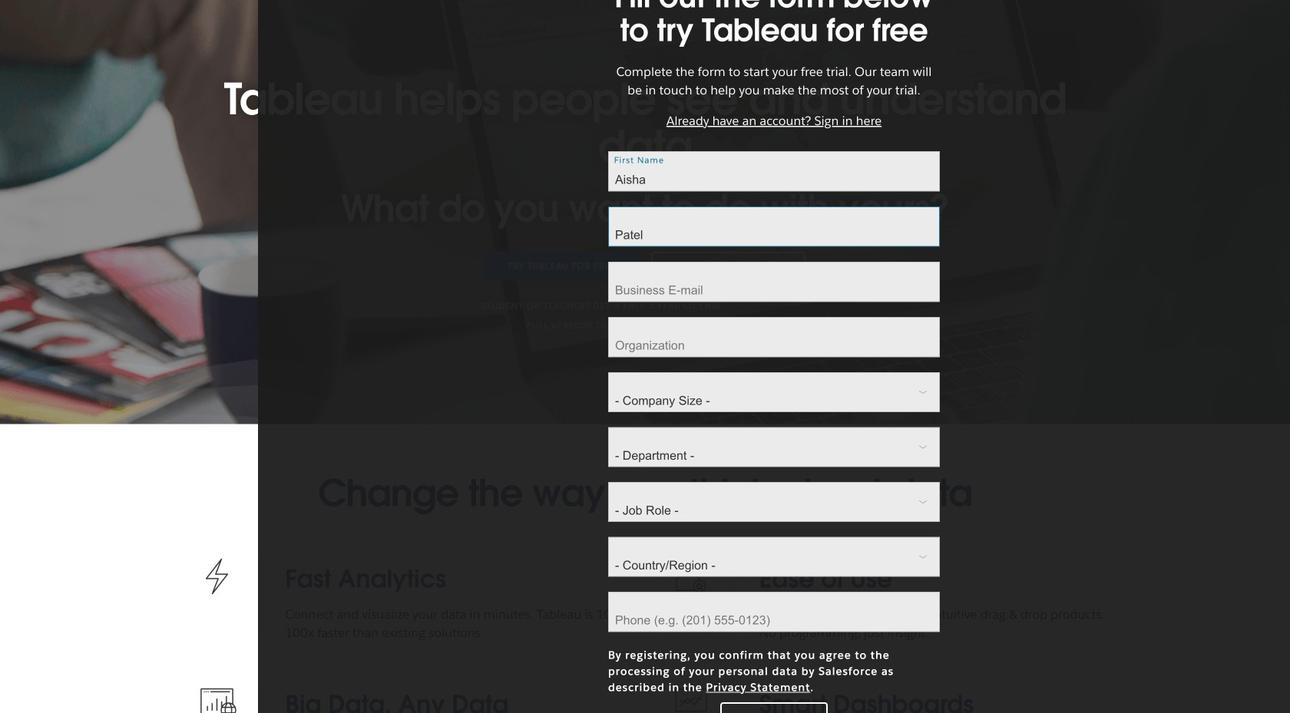 Task type: locate. For each thing, give the bounding box(es) containing it.
Business E-mail email field
[[608, 262, 940, 302]]

Organization text field
[[608, 317, 940, 357]]

Last Name text field
[[608, 207, 940, 247]]

First Name text field
[[608, 151, 940, 192]]

Phone (e.g. (201) 555-0123) telephone field
[[608, 592, 940, 632]]



Task type: vqa. For each thing, say whether or not it's contained in the screenshot.
First Name text field
yes



